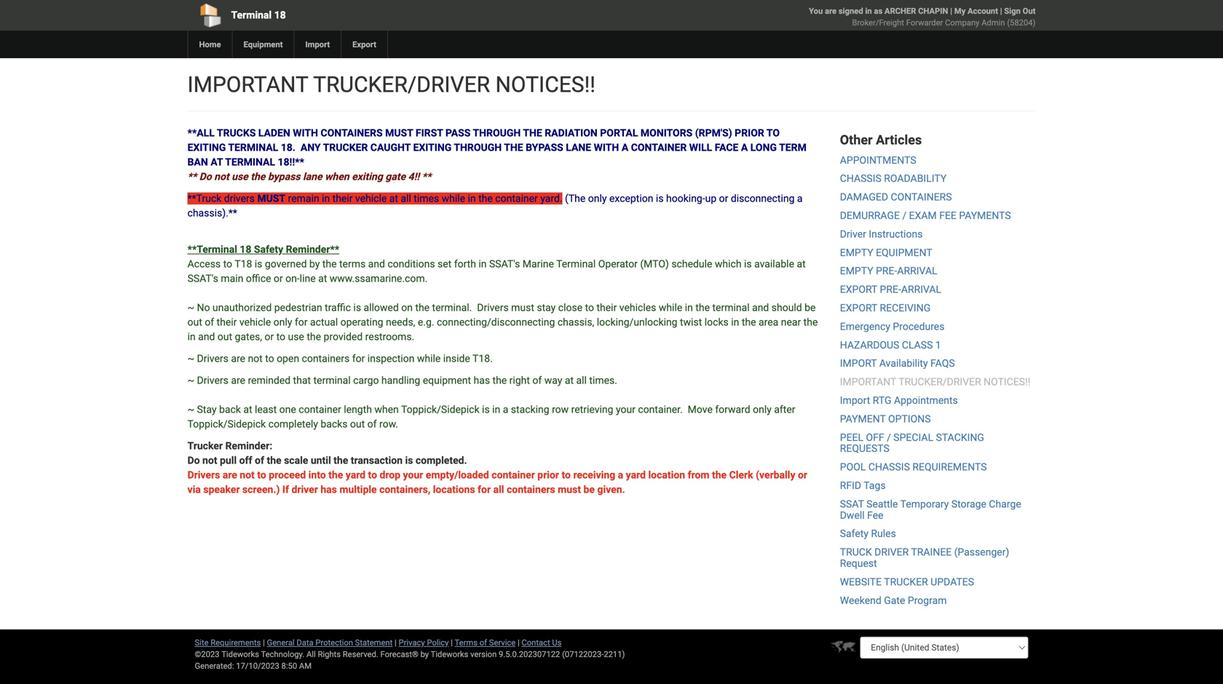 Task type: locate. For each thing, give the bounding box(es) containing it.
in inside **terminal 18 safety reminder** access to t18 is governed by the terms and conditions set forth in ssat's marine terminal operator (mto) schedule which is available at ssat's main office or on-line at
[[479, 258, 487, 270]]

terminal up equipment link
[[231, 9, 272, 21]]

and up area
[[752, 302, 769, 314]]

a inside "~ stay back at least one container length when toppick/sidepick is in a stacking row retrieving your container.  move forward only after toppick/sidepick completely backs out of row."
[[503, 404, 509, 416]]

0 vertical spatial use
[[232, 171, 248, 183]]

0 vertical spatial do
[[199, 171, 212, 183]]

driver
[[292, 484, 318, 496]]

is inside trucker reminder: do not pull off of the scale until the transaction is completed. drivers are not to proceed into the yard to drop your empty/loaded container prior to receiving a yard location from the clerk (verbally or via speaker screen.) if driver has multiple containers, locations for all containers must be given.
[[405, 455, 413, 467]]

when up 'row.'
[[375, 404, 399, 416]]

of down no
[[205, 316, 214, 328]]

**all trucks laden with containers must first pass through the radiation portal monitors (rpm's) prior to exiting terminal 18.  any trucker caught exiting through the bypass lane with a container will face a long term ban at terminal 18!!** ** do not use the bypass lane when exiting gate 4!! **
[[188, 127, 807, 183]]

export up emergency
[[840, 302, 878, 314]]

2 ~ from the top
[[188, 353, 194, 365]]

archer
[[885, 6, 916, 16]]

one
[[279, 404, 296, 416]]

not inside **all trucks laden with containers must first pass through the radiation portal monitors (rpm's) prior to exiting terminal 18.  any trucker caught exiting through the bypass lane with a container will face a long term ban at terminal 18!!** ** do not use the bypass lane when exiting gate 4!! **
[[214, 171, 229, 183]]

use inside **all trucks laden with containers must first pass through the radiation portal monitors (rpm's) prior to exiting terminal 18.  any trucker caught exiting through the bypass lane with a container will face a long term ban at terminal 18!!** ** do not use the bypass lane when exiting gate 4!! **
[[232, 171, 248, 183]]

privacy policy link
[[399, 638, 449, 648]]

rfid tags link
[[840, 480, 886, 492]]

terminal inside ~ no unauthorized pedestrian traffic is allowed on the terminal.  drivers must stay close to their vehicles while in the terminal and should be out of their vehicle only for actual operating needs, e.g. connecting/disconnecting chassis, locking/unlocking twist locks in the area near the in and out gates, or to use the provided restrooms.
[[713, 302, 750, 314]]

0 horizontal spatial terminal
[[313, 375, 351, 387]]

line
[[300, 273, 316, 285]]

0 horizontal spatial only
[[274, 316, 292, 328]]

do down "ban" at top left
[[199, 171, 212, 183]]

which
[[715, 258, 742, 270]]

1 vertical spatial safety
[[840, 528, 869, 540]]

in right forth
[[479, 258, 487, 270]]

inside
[[443, 353, 470, 365]]

1 horizontal spatial yard
[[626, 469, 646, 481]]

out left gates,
[[218, 331, 232, 343]]

only left after
[[753, 404, 772, 416]]

is
[[656, 193, 664, 205], [255, 258, 262, 270], [744, 258, 752, 270], [354, 302, 361, 314], [482, 404, 490, 416], [405, 455, 413, 467]]

1 horizontal spatial vehicle
[[355, 193, 387, 205]]

vehicle up gates,
[[239, 316, 271, 328]]

1 vertical spatial containers
[[507, 484, 555, 496]]

1 vertical spatial 18
[[240, 244, 252, 256]]

0 horizontal spatial be
[[584, 484, 595, 496]]

import up payment
[[840, 395, 870, 407]]

through
[[473, 127, 521, 139], [454, 142, 502, 154]]

monitors
[[641, 127, 693, 139]]

location
[[648, 469, 685, 481]]

2 vertical spatial for
[[478, 484, 491, 496]]

office
[[246, 273, 271, 285]]

is left stacking at the left bottom of the page
[[482, 404, 490, 416]]

2 vertical spatial their
[[217, 316, 237, 328]]

18 inside **terminal 18 safety reminder** access to t18 is governed by the terms and conditions set forth in ssat's marine terminal operator (mto) schedule which is available at ssat's main office or on-line at
[[240, 244, 252, 256]]

for down pedestrian
[[295, 316, 308, 328]]

0 horizontal spatial toppick/sidepick
[[188, 418, 266, 430]]

by inside the site requirements | general data protection statement | privacy policy | terms of service | contact us ©2023 tideworks technology. all rights reserved. forecast® by tideworks version 9.5.0.202307122 (07122023-2211) generated: 17/10/2023 8:50 am
[[421, 650, 429, 659]]

import left 'export' link
[[305, 40, 330, 49]]

privacy
[[399, 638, 425, 648]]

through right pass
[[473, 127, 521, 139]]

given.
[[598, 484, 625, 496]]

a down "prior"
[[741, 142, 748, 154]]

be inside ~ no unauthorized pedestrian traffic is allowed on the terminal.  drivers must stay close to their vehicles while in the terminal and should be out of their vehicle only for actual operating needs, e.g. connecting/disconnecting chassis, locking/unlocking twist locks in the area near the in and out gates, or to use the provided restrooms.
[[805, 302, 816, 314]]

site requirements | general data protection statement | privacy policy | terms of service | contact us ©2023 tideworks technology. all rights reserved. forecast® by tideworks version 9.5.0.202307122 (07122023-2211) generated: 17/10/2023 8:50 am
[[195, 638, 625, 671]]

/ right off
[[887, 432, 891, 444]]

all left the 'times'
[[401, 193, 411, 205]]

1 horizontal spatial your
[[616, 404, 636, 416]]

| up forecast®
[[395, 638, 397, 648]]

their down exiting
[[333, 193, 353, 205]]

1 vertical spatial ssat's
[[188, 273, 218, 285]]

trucker/driver inside other articles appointments chassis roadability damaged containers demurrage / exam fee payments driver instructions empty equipment empty pre-arrival export pre-arrival export receiving emergency procedures hazardous class 1 import availability faqs important trucker/driver notices!! import rtg appointments payment options peel off / special stacking requests pool chassis requirements rfid tags ssat seattle temporary storage charge dwell fee safety rules truck driver trainee (passenger) request website trucker updates weekend gate program
[[899, 376, 981, 388]]

requirements
[[211, 638, 261, 648]]

or left 'on-'
[[274, 273, 283, 285]]

schedule
[[672, 258, 713, 270]]

**terminal 18 safety reminder** access to t18 is governed by the terms and conditions set forth in ssat's marine terminal operator (mto) schedule which is available at ssat's main office or on-line at
[[188, 244, 806, 285]]

a inside trucker reminder: do not pull off of the scale until the transaction is completed. drivers are not to proceed into the yard to drop your empty/loaded container prior to receiving a yard location from the clerk (verbally or via speaker screen.) if driver has multiple containers, locations for all containers must be given.
[[618, 469, 624, 481]]

18 up t18 at the top
[[240, 244, 252, 256]]

or right up on the right top
[[719, 193, 729, 205]]

1 vertical spatial be
[[584, 484, 595, 496]]

with up "any"
[[293, 127, 318, 139]]

1 vertical spatial while
[[659, 302, 683, 314]]

appointments link
[[840, 154, 917, 166]]

2 export from the top
[[840, 302, 878, 314]]

1
[[936, 339, 941, 351]]

multiple
[[340, 484, 377, 496]]

0 vertical spatial chassis
[[840, 173, 882, 185]]

at
[[389, 193, 398, 205], [797, 258, 806, 270], [318, 273, 327, 285], [565, 375, 574, 387], [243, 404, 252, 416]]

0 vertical spatial important
[[188, 72, 308, 98]]

1 horizontal spatial a
[[741, 142, 748, 154]]

©2023 tideworks
[[195, 650, 259, 659]]

be
[[805, 302, 816, 314], [584, 484, 595, 496]]

0 horizontal spatial a
[[622, 142, 629, 154]]

the down reminder**
[[322, 258, 337, 270]]

pass
[[446, 127, 471, 139]]

set
[[438, 258, 452, 270]]

0 vertical spatial export
[[840, 284, 878, 296]]

exiting down first
[[413, 142, 452, 154]]

1 vertical spatial pre-
[[880, 284, 901, 296]]

governed
[[265, 258, 307, 270]]

trucker up gate
[[884, 576, 928, 588]]

admin
[[982, 18, 1005, 27]]

0 vertical spatial only
[[588, 193, 607, 205]]

sign
[[1005, 6, 1021, 16]]

is up 'operating'
[[354, 302, 361, 314]]

needs,
[[386, 316, 415, 328]]

forwarder
[[906, 18, 943, 27]]

3 ~ from the top
[[188, 375, 194, 387]]

0 horizontal spatial must
[[511, 302, 534, 314]]

18 for terminal
[[274, 9, 286, 21]]

1 a from the left
[[622, 142, 629, 154]]

~ inside "~ stay back at least one container length when toppick/sidepick is in a stacking row retrieving your container.  move forward only after toppick/sidepick completely backs out of row."
[[188, 404, 194, 416]]

0 horizontal spatial your
[[403, 469, 423, 481]]

tags
[[864, 480, 886, 492]]

trucker
[[323, 142, 368, 154], [884, 576, 928, 588]]

broker/freight
[[852, 18, 904, 27]]

your inside trucker reminder: do not pull off of the scale until the transaction is completed. drivers are not to proceed into the yard to drop your empty/loaded container prior to receiving a yard location from the clerk (verbally or via speaker screen.) if driver has multiple containers, locations for all containers must be given.
[[403, 469, 423, 481]]

1 vertical spatial terminal
[[313, 375, 351, 387]]

in inside you are signed in as archer chapin | my account | sign out broker/freight forwarder company admin (58204)
[[865, 6, 872, 16]]

to up main on the top of page
[[223, 258, 232, 270]]

and down no
[[198, 331, 215, 343]]

ssat's left marine
[[489, 258, 520, 270]]

drivers inside trucker reminder: do not pull off of the scale until the transaction is completed. drivers are not to proceed into the yard to drop your empty/loaded container prior to receiving a yard location from the clerk (verbally or via speaker screen.) if driver has multiple containers, locations for all containers must be given.
[[188, 469, 220, 481]]

back
[[219, 404, 241, 416]]

**truck
[[188, 193, 222, 205]]

1 vertical spatial container
[[299, 404, 341, 416]]

2 horizontal spatial a
[[797, 193, 803, 205]]

1 horizontal spatial safety
[[840, 528, 869, 540]]

important inside other articles appointments chassis roadability damaged containers demurrage / exam fee payments driver instructions empty equipment empty pre-arrival export pre-arrival export receiving emergency procedures hazardous class 1 import availability faqs important trucker/driver notices!! import rtg appointments payment options peel off / special stacking requests pool chassis requirements rfid tags ssat seattle temporary storage charge dwell fee safety rules truck driver trainee (passenger) request website trucker updates weekend gate program
[[840, 376, 897, 388]]

0 vertical spatial with
[[293, 127, 318, 139]]

0 vertical spatial must
[[511, 302, 534, 314]]

0 vertical spatial your
[[616, 404, 636, 416]]

is up containers,
[[405, 455, 413, 467]]

or right (verbally
[[798, 469, 808, 481]]

1 horizontal spatial containers
[[507, 484, 555, 496]]

a
[[622, 142, 629, 154], [741, 142, 748, 154]]

or right gates,
[[265, 331, 274, 343]]

important down import
[[840, 376, 897, 388]]

at inside "~ stay back at least one container length when toppick/sidepick is in a stacking row retrieving your container.  move forward only after toppick/sidepick completely backs out of row."
[[243, 404, 252, 416]]

~ inside ~ no unauthorized pedestrian traffic is allowed on the terminal.  drivers must stay close to their vehicles while in the terminal and should be out of their vehicle only for actual operating needs, e.g. connecting/disconnecting chassis, locking/unlocking twist locks in the area near the in and out gates, or to use the provided restrooms.
[[188, 302, 194, 314]]

1 horizontal spatial must
[[385, 127, 413, 139]]

of right off
[[255, 455, 264, 467]]

inspection
[[368, 353, 415, 365]]

notices!!
[[496, 72, 596, 98], [984, 376, 1031, 388]]

with down portal
[[594, 142, 619, 154]]

in left as
[[865, 6, 872, 16]]

all left times.
[[576, 375, 587, 387]]

container up backs
[[299, 404, 341, 416]]

dwell
[[840, 510, 865, 522]]

for inside ~ no unauthorized pedestrian traffic is allowed on the terminal.  drivers must stay close to their vehicles while in the terminal and should be out of their vehicle only for actual operating needs, e.g. connecting/disconnecting chassis, locking/unlocking twist locks in the area near the in and out gates, or to use the provided restrooms.
[[295, 316, 308, 328]]

toppick/sidepick
[[401, 404, 480, 416], [188, 418, 266, 430]]

2 empty from the top
[[840, 265, 874, 277]]

18 for **terminal
[[240, 244, 252, 256]]

2 vertical spatial only
[[753, 404, 772, 416]]

container
[[631, 142, 687, 154]]

through down pass
[[454, 142, 502, 154]]

do inside trucker reminder: do not pull off of the scale until the transaction is completed. drivers are not to proceed into the yard to drop your empty/loaded container prior to receiving a yard location from the clerk (verbally or via speaker screen.) if driver has multiple containers, locations for all containers must be given.
[[188, 455, 200, 467]]

import rtg appointments link
[[840, 395, 958, 407]]

pre- down empty equipment link
[[876, 265, 897, 277]]

0 horizontal spatial for
[[295, 316, 308, 328]]

reminder**
[[286, 244, 339, 256]]

1 vertical spatial by
[[421, 650, 429, 659]]

~ for ~ stay back at least one container length when toppick/sidepick is in a stacking row retrieving your container.  move forward only after toppick/sidepick completely backs out of row.
[[188, 404, 194, 416]]

request
[[840, 558, 877, 570]]

until
[[311, 455, 331, 467]]

| up tideworks
[[451, 638, 453, 648]]

other articles appointments chassis roadability damaged containers demurrage / exam fee payments driver instructions empty equipment empty pre-arrival export pre-arrival export receiving emergency procedures hazardous class 1 import availability faqs important trucker/driver notices!! import rtg appointments payment options peel off / special stacking requests pool chassis requirements rfid tags ssat seattle temporary storage charge dwell fee safety rules truck driver trainee (passenger) request website trucker updates weekend gate program
[[840, 133, 1031, 607]]

export
[[840, 284, 878, 296], [840, 302, 878, 314]]

be down receiving
[[584, 484, 595, 496]]

your right retrieving
[[616, 404, 636, 416]]

0 vertical spatial when
[[325, 171, 349, 183]]

exiting down **all
[[188, 142, 226, 154]]

hazardous class 1 link
[[840, 339, 941, 351]]

trucker inside other articles appointments chassis roadability damaged containers demurrage / exam fee payments driver instructions empty equipment empty pre-arrival export pre-arrival export receiving emergency procedures hazardous class 1 import availability faqs important trucker/driver notices!! import rtg appointments payment options peel off / special stacking requests pool chassis requirements rfid tags ssat seattle temporary storage charge dwell fee safety rules truck driver trainee (passenger) request website trucker updates weekend gate program
[[884, 576, 928, 588]]

special
[[894, 432, 934, 444]]

and inside **terminal 18 safety reminder** access to t18 is governed by the terms and conditions set forth in ssat's marine terminal operator (mto) schedule which is available at ssat's main office or on-line at
[[368, 258, 385, 270]]

to right prior
[[562, 469, 571, 481]]

reminded
[[248, 375, 291, 387]]

.
[[425, 273, 428, 285]]

to inside **terminal 18 safety reminder** access to t18 is governed by the terms and conditions set forth in ssat's marine terminal operator (mto) schedule which is available at ssat's main office or on-line at
[[223, 258, 232, 270]]

trucker right "any"
[[323, 142, 368, 154]]

| left my
[[951, 6, 953, 16]]

drivers inside ~ no unauthorized pedestrian traffic is allowed on the terminal.  drivers must stay close to their vehicles while in the terminal and should be out of their vehicle only for actual operating needs, e.g. connecting/disconnecting chassis, locking/unlocking twist locks in the area near the in and out gates, or to use the provided restrooms.
[[477, 302, 509, 314]]

2 vertical spatial and
[[198, 331, 215, 343]]

1 vertical spatial only
[[274, 316, 292, 328]]

1 horizontal spatial toppick/sidepick
[[401, 404, 480, 416]]

export up export receiving link in the right of the page
[[840, 284, 878, 296]]

least
[[255, 404, 277, 416]]

1 yard from the left
[[346, 469, 366, 481]]

to up open
[[276, 331, 285, 343]]

1 horizontal spatial exiting
[[413, 142, 452, 154]]

0 vertical spatial while
[[442, 193, 465, 205]]

1 horizontal spatial must
[[558, 484, 581, 496]]

containers down provided
[[302, 353, 350, 365]]

row
[[552, 404, 569, 416]]

forecast®
[[381, 650, 419, 659]]

1 vertical spatial must
[[257, 193, 286, 205]]

1 vertical spatial use
[[288, 331, 304, 343]]

1 export from the top
[[840, 284, 878, 296]]

data
[[297, 638, 314, 648]]

2 vertical spatial while
[[417, 353, 441, 365]]

1 vertical spatial trucker/driver
[[899, 376, 981, 388]]

1 horizontal spatial all
[[493, 484, 504, 496]]

arrival up receiving
[[901, 284, 942, 296]]

and up www.ssamarine.com link
[[368, 258, 385, 270]]

all right locations
[[493, 484, 504, 496]]

empty
[[840, 247, 874, 259], [840, 265, 874, 277]]

bypass
[[268, 171, 300, 183]]

prior
[[735, 127, 765, 139]]

0 vertical spatial for
[[295, 316, 308, 328]]

important down equipment link
[[188, 72, 308, 98]]

not down gates,
[[248, 353, 263, 365]]

of inside the site requirements | general data protection statement | privacy policy | terms of service | contact us ©2023 tideworks technology. all rights reserved. forecast® by tideworks version 9.5.0.202307122 (07122023-2211) generated: 17/10/2023 8:50 am
[[480, 638, 487, 648]]

1 horizontal spatial be
[[805, 302, 816, 314]]

my account link
[[955, 6, 998, 16]]

at right available
[[797, 258, 806, 270]]

1 horizontal spatial terminal
[[556, 258, 596, 270]]

for inside trucker reminder: do not pull off of the scale until the transaction is completed. drivers are not to proceed into the yard to drop your empty/loaded container prior to receiving a yard location from the clerk (verbally or via speaker screen.) if driver has multiple containers, locations for all containers must be given.
[[478, 484, 491, 496]]

1 vertical spatial empty
[[840, 265, 874, 277]]

0 vertical spatial pre-
[[876, 265, 897, 277]]

the right near
[[804, 316, 818, 328]]

length
[[344, 404, 372, 416]]

vehicle down exiting
[[355, 193, 387, 205]]

of up version
[[480, 638, 487, 648]]

1 vertical spatial must
[[558, 484, 581, 496]]

1 vertical spatial important
[[840, 376, 897, 388]]

2 yard from the left
[[626, 469, 646, 481]]

by down reminder**
[[309, 258, 320, 270]]

terminal up locks
[[713, 302, 750, 314]]

off
[[239, 455, 252, 467]]

0 vertical spatial container
[[495, 193, 538, 205]]

0 vertical spatial safety
[[254, 244, 283, 256]]

1 vertical spatial out
[[218, 331, 232, 343]]

0 horizontal spatial use
[[232, 171, 248, 183]]

0 vertical spatial 18
[[274, 9, 286, 21]]

trucker
[[188, 440, 223, 452]]

1 vertical spatial when
[[375, 404, 399, 416]]

is inside ~ no unauthorized pedestrian traffic is allowed on the terminal.  drivers must stay close to their vehicles while in the terminal and should be out of their vehicle only for actual operating needs, e.g. connecting/disconnecting chassis, locking/unlocking twist locks in the area near the in and out gates, or to use the provided restrooms.
[[354, 302, 361, 314]]

contact us link
[[522, 638, 562, 648]]

terminal inside **terminal 18 safety reminder** access to t18 is governed by the terms and conditions set forth in ssat's marine terminal operator (mto) schedule which is available at ssat's main office or on-line at
[[556, 258, 596, 270]]

1 horizontal spatial containers
[[891, 191, 952, 203]]

charge
[[989, 498, 1022, 510]]

in inside "~ stay back at least one container length when toppick/sidepick is in a stacking row retrieving your container.  move forward only after toppick/sidepick completely backs out of row."
[[492, 404, 500, 416]]

the left bypass
[[504, 142, 523, 154]]

container inside "~ stay back at least one container length when toppick/sidepick is in a stacking row retrieving your container.  move forward only after toppick/sidepick completely backs out of row."
[[299, 404, 341, 416]]

do down trucker
[[188, 455, 200, 467]]

or inside **terminal 18 safety reminder** access to t18 is governed by the terms and conditions set forth in ssat's marine terminal operator (mto) schedule which is available at ssat's main office or on-line at
[[274, 273, 283, 285]]

18 up the equipment
[[274, 9, 286, 21]]

operating
[[341, 316, 383, 328]]

0 horizontal spatial a
[[503, 404, 509, 416]]

container left prior
[[492, 469, 535, 481]]

0 vertical spatial and
[[368, 258, 385, 270]]

2 vertical spatial container
[[492, 469, 535, 481]]

tideworks
[[431, 650, 469, 659]]

2 vertical spatial all
[[493, 484, 504, 496]]

pre- down empty pre-arrival link
[[880, 284, 901, 296]]

trucker reminder: do not pull off of the scale until the transaction is completed. drivers are not to proceed into the yard to drop your empty/loaded container prior to receiving a yard location from the clerk (verbally or via speaker screen.) if driver has multiple containers, locations for all containers must be given.
[[188, 440, 808, 496]]

1 vertical spatial your
[[403, 469, 423, 481]]

terms
[[339, 258, 366, 270]]

1 vertical spatial notices!!
[[984, 376, 1031, 388]]

(rpm's)
[[695, 127, 732, 139]]

appointments
[[894, 395, 958, 407]]

0 horizontal spatial safety
[[254, 244, 283, 256]]

be right should
[[805, 302, 816, 314]]

toppick/sidepick down equipment
[[401, 404, 480, 416]]

only down pedestrian
[[274, 316, 292, 328]]

trucker/driver down faqs
[[899, 376, 981, 388]]

0 horizontal spatial with
[[293, 127, 318, 139]]

your up containers,
[[403, 469, 423, 481]]

1 horizontal spatial when
[[375, 404, 399, 416]]

for up cargo
[[352, 353, 365, 365]]

0 horizontal spatial yard
[[346, 469, 366, 481]]

** down "ban" at top left
[[188, 171, 197, 183]]

all
[[401, 193, 411, 205], [576, 375, 587, 387], [493, 484, 504, 496]]

1 vertical spatial and
[[752, 302, 769, 314]]

in up twist
[[685, 302, 693, 314]]

0 vertical spatial import
[[305, 40, 330, 49]]

important trucker/driver notices!!
[[188, 72, 596, 98]]

0 vertical spatial empty
[[840, 247, 874, 259]]

0 horizontal spatial by
[[309, 258, 320, 270]]

important
[[188, 72, 308, 98], [840, 376, 897, 388]]

container inside trucker reminder: do not pull off of the scale until the transaction is completed. drivers are not to proceed into the yard to drop your empty/loaded container prior to receiving a yard location from the clerk (verbally or via speaker screen.) if driver has multiple containers, locations for all containers must be given.
[[492, 469, 535, 481]]

chassis roadability link
[[840, 173, 947, 185]]

1 vertical spatial containers
[[891, 191, 952, 203]]

gates,
[[235, 331, 262, 343]]

1 horizontal spatial with
[[594, 142, 619, 154]]

toppick/sidepick down back
[[188, 418, 266, 430]]

4 ~ from the top
[[188, 404, 194, 416]]

0 horizontal spatial while
[[417, 353, 441, 365]]

safety
[[254, 244, 283, 256], [840, 528, 869, 540]]

out inside "~ stay back at least one container length when toppick/sidepick is in a stacking row retrieving your container.  move forward only after toppick/sidepick completely backs out of row."
[[350, 418, 365, 430]]

/
[[903, 210, 907, 222], [887, 432, 891, 444]]

chassis up tags
[[869, 461, 910, 473]]

transaction
[[351, 455, 403, 467]]

is left hooking-
[[656, 193, 664, 205]]

1 exiting from the left
[[188, 142, 226, 154]]

yard left location
[[626, 469, 646, 481]]

portal
[[600, 127, 638, 139]]

connecting/disconnecting
[[437, 316, 555, 328]]

1 horizontal spatial terminal
[[713, 302, 750, 314]]

import
[[305, 40, 330, 49], [840, 395, 870, 407]]

when inside **all trucks laden with containers must first pass through the radiation portal monitors (rpm's) prior to exiting terminal 18.  any trucker caught exiting through the bypass lane with a container will face a long term ban at terminal 18!!** ** do not use the bypass lane when exiting gate 4!! **
[[325, 171, 349, 183]]

not down at
[[214, 171, 229, 183]]

1 vertical spatial do
[[188, 455, 200, 467]]

notices!! up radiation
[[496, 72, 596, 98]]

equipment
[[244, 40, 283, 49]]

0 vertical spatial by
[[309, 258, 320, 270]]

containers inside trucker reminder: do not pull off of the scale until the transaction is completed. drivers are not to proceed into the yard to drop your empty/loaded container prior to receiving a yard location from the clerk (verbally or via speaker screen.) if driver has multiple containers, locations for all containers must be given.
[[507, 484, 555, 496]]

1 horizontal spatial import
[[840, 395, 870, 407]]

only inside ~ no unauthorized pedestrian traffic is allowed on the terminal.  drivers must stay close to their vehicles while in the terminal and should be out of their vehicle only for actual operating needs, e.g. connecting/disconnecting chassis, locking/unlocking twist locks in the area near the in and out gates, or to use the provided restrooms.
[[274, 316, 292, 328]]

while left inside
[[417, 353, 441, 365]]

(the only exception is hooking-up or disconnecting a chassis).**
[[188, 193, 803, 219]]

0 horizontal spatial exiting
[[188, 142, 226, 154]]

while right the 'times'
[[442, 193, 465, 205]]

1 ~ from the top
[[188, 302, 194, 314]]

0 vertical spatial containers
[[321, 127, 383, 139]]

sign out link
[[1005, 6, 1036, 16]]



Task type: describe. For each thing, give the bounding box(es) containing it.
1 horizontal spatial out
[[218, 331, 232, 343]]

to down transaction
[[368, 469, 377, 481]]

via
[[188, 484, 201, 496]]

vehicle inside ~ no unauthorized pedestrian traffic is allowed on the terminal.  drivers must stay close to their vehicles while in the terminal and should be out of their vehicle only for actual operating needs, e.g. connecting/disconnecting chassis, locking/unlocking twist locks in the area near the in and out gates, or to use the provided restrooms.
[[239, 316, 271, 328]]

right
[[510, 375, 530, 387]]

of inside "~ stay back at least one container length when toppick/sidepick is in a stacking row retrieving your container.  move forward only after toppick/sidepick completely backs out of row."
[[368, 418, 377, 430]]

completed.
[[416, 455, 467, 467]]

way
[[545, 375, 562, 387]]

the down **all trucks laden with containers must first pass through the radiation portal monitors (rpm's) prior to exiting terminal 18.  any trucker caught exiting through the bypass lane with a container will face a long term ban at terminal 18!!** ** do not use the bypass lane when exiting gate 4!! **
[[479, 193, 493, 205]]

contact
[[522, 638, 550, 648]]

the down actual
[[307, 331, 321, 343]]

only inside (the only exception is hooking-up or disconnecting a chassis).**
[[588, 193, 607, 205]]

requirements
[[913, 461, 987, 473]]

2 horizontal spatial and
[[752, 302, 769, 314]]

bypass
[[526, 142, 564, 154]]

the left right
[[493, 375, 507, 387]]

is up office
[[255, 258, 262, 270]]

0 horizontal spatial out
[[188, 316, 202, 328]]

0 vertical spatial arrival
[[897, 265, 938, 277]]

in right remain
[[322, 193, 330, 205]]

0 vertical spatial through
[[473, 127, 521, 139]]

actual
[[310, 316, 338, 328]]

are inside trucker reminder: do not pull off of the scale until the transaction is completed. drivers are not to proceed into the yard to drop your empty/loaded container prior to receiving a yard location from the clerk (verbally or via speaker screen.) if driver has multiple containers, locations for all containers must be given.
[[223, 469, 237, 481]]

to up screen.)
[[257, 469, 266, 481]]

~ for ~ drivers are reminded that terminal cargo handling equipment has the right of way at all times.
[[188, 375, 194, 387]]

0 vertical spatial ssat's
[[489, 258, 520, 270]]

0 vertical spatial terminal
[[228, 142, 278, 154]]

| up 9.5.0.202307122 at the bottom left
[[518, 638, 520, 648]]

0 horizontal spatial and
[[198, 331, 215, 343]]

notices!! inside other articles appointments chassis roadability damaged containers demurrage / exam fee payments driver instructions empty equipment empty pre-arrival export pre-arrival export receiving emergency procedures hazardous class 1 import availability faqs important trucker/driver notices!! import rtg appointments payment options peel off / special stacking requests pool chassis requirements rfid tags ssat seattle temporary storage charge dwell fee safety rules truck driver trainee (passenger) request website trucker updates weekend gate program
[[984, 376, 1031, 388]]

must inside ~ no unauthorized pedestrian traffic is allowed on the terminal.  drivers must stay close to their vehicles while in the terminal and should be out of their vehicle only for actual operating needs, e.g. connecting/disconnecting chassis, locking/unlocking twist locks in the area near the in and out gates, or to use the provided restrooms.
[[511, 302, 534, 314]]

general
[[267, 638, 295, 648]]

the up the proceed
[[267, 455, 282, 467]]

to
[[767, 127, 780, 139]]

available
[[755, 258, 795, 270]]

import inside other articles appointments chassis roadability damaged containers demurrage / exam fee payments driver instructions empty equipment empty pre-arrival export pre-arrival export receiving emergency procedures hazardous class 1 import availability faqs important trucker/driver notices!! import rtg appointments payment options peel off / special stacking requests pool chassis requirements rfid tags ssat seattle temporary storage charge dwell fee safety rules truck driver trainee (passenger) request website trucker updates weekend gate program
[[840, 395, 870, 407]]

the right from
[[712, 469, 727, 481]]

by inside **terminal 18 safety reminder** access to t18 is governed by the terms and conditions set forth in ssat's marine terminal operator (mto) schedule which is available at ssat's main office or on-line at
[[309, 258, 320, 270]]

1 vertical spatial arrival
[[901, 284, 942, 296]]

equipment
[[423, 375, 471, 387]]

0 vertical spatial their
[[333, 193, 353, 205]]

are inside you are signed in as archer chapin | my account | sign out broker/freight forwarder company admin (58204)
[[825, 6, 837, 16]]

must inside trucker reminder: do not pull off of the scale until the transaction is completed. drivers are not to proceed into the yard to drop your empty/loaded container prior to receiving a yard location from the clerk (verbally or via speaker screen.) if driver has multiple containers, locations for all containers must be given.
[[558, 484, 581, 496]]

website
[[840, 576, 882, 588]]

of left way in the left bottom of the page
[[533, 375, 542, 387]]

~ stay back at least one container length when toppick/sidepick is in a stacking row retrieving your container.  move forward only after toppick/sidepick completely backs out of row.
[[188, 404, 796, 430]]

0 horizontal spatial terminal
[[231, 9, 272, 21]]

not down trucker
[[202, 455, 217, 467]]

completely
[[268, 418, 318, 430]]

to left open
[[265, 353, 274, 365]]

peel
[[840, 432, 864, 444]]

18!!**
[[278, 156, 304, 168]]

rights
[[318, 650, 341, 659]]

the up twist
[[696, 302, 710, 314]]

stay
[[537, 302, 556, 314]]

at right way in the left bottom of the page
[[565, 375, 574, 387]]

1 vertical spatial /
[[887, 432, 891, 444]]

containers inside **all trucks laden with containers must first pass through the radiation portal monitors (rpm's) prior to exiting terminal 18.  any trucker caught exiting through the bypass lane with a container will face a long term ban at terminal 18!!** ** do not use the bypass lane when exiting gate 4!! **
[[321, 127, 383, 139]]

your inside "~ stay back at least one container length when toppick/sidepick is in a stacking row retrieving your container.  move forward only after toppick/sidepick completely backs out of row."
[[616, 404, 636, 416]]

rules
[[871, 528, 896, 540]]

any
[[301, 142, 321, 154]]

remain
[[288, 193, 319, 205]]

0 vertical spatial trucker/driver
[[313, 72, 490, 98]]

2 ** from the left
[[422, 171, 431, 183]]

while inside ~ no unauthorized pedestrian traffic is allowed on the terminal.  drivers must stay close to their vehicles while in the terminal and should be out of their vehicle only for actual operating needs, e.g. connecting/disconnecting chassis, locking/unlocking twist locks in the area near the in and out gates, or to use the provided restrooms.
[[659, 302, 683, 314]]

2 a from the left
[[741, 142, 748, 154]]

receiving
[[880, 302, 931, 314]]

(58204)
[[1007, 18, 1036, 27]]

options
[[888, 413, 931, 425]]

use inside ~ no unauthorized pedestrian traffic is allowed on the terminal.  drivers must stay close to their vehicles while in the terminal and should be out of their vehicle only for actual operating needs, e.g. connecting/disconnecting chassis, locking/unlocking twist locks in the area near the in and out gates, or to use the provided restrooms.
[[288, 331, 304, 343]]

0 horizontal spatial their
[[217, 316, 237, 328]]

main
[[221, 273, 243, 285]]

must inside **all trucks laden with containers must first pass through the radiation portal monitors (rpm's) prior to exiting terminal 18.  any trucker caught exiting through the bypass lane with a container will face a long term ban at terminal 18!!** ** do not use the bypass lane when exiting gate 4!! **
[[385, 127, 413, 139]]

import availability faqs link
[[840, 358, 955, 370]]

or inside ~ no unauthorized pedestrian traffic is allowed on the terminal.  drivers must stay close to their vehicles while in the terminal and should be out of their vehicle only for actual operating needs, e.g. connecting/disconnecting chassis, locking/unlocking twist locks in the area near the in and out gates, or to use the provided restrooms.
[[265, 331, 274, 343]]

trucker inside **all trucks laden with containers must first pass through the radiation portal monitors (rpm's) prior to exiting terminal 18.  any trucker caught exiting through the bypass lane with a container will face a long term ban at terminal 18!!** ** do not use the bypass lane when exiting gate 4!! **
[[323, 142, 368, 154]]

0 vertical spatial the
[[523, 127, 542, 139]]

or inside trucker reminder: do not pull off of the scale until the transaction is completed. drivers are not to proceed into the yard to drop your empty/loaded container prior to receiving a yard location from the clerk (verbally or via speaker screen.) if driver has multiple containers, locations for all containers must be given.
[[798, 469, 808, 481]]

retrieving
[[571, 404, 614, 416]]

program
[[908, 595, 947, 607]]

payments
[[959, 210, 1011, 222]]

not down off
[[240, 469, 255, 481]]

home
[[199, 40, 221, 49]]

to right 'close'
[[585, 302, 594, 314]]

0 vertical spatial has
[[474, 375, 490, 387]]

are down gates,
[[231, 353, 245, 365]]

~ for ~ drivers are not to open containers for inspection while inside t18.
[[188, 353, 194, 365]]

peel off / special stacking requests link
[[840, 432, 985, 455]]

the right until
[[334, 455, 348, 467]]

restrooms.
[[365, 331, 415, 343]]

in right the 'times'
[[468, 193, 476, 205]]

only inside "~ stay back at least one container length when toppick/sidepick is in a stacking row retrieving your container.  move forward only after toppick/sidepick completely backs out of row."
[[753, 404, 772, 416]]

roadability
[[884, 173, 947, 185]]

| left sign
[[1000, 6, 1003, 16]]

damaged
[[840, 191, 888, 203]]

times
[[414, 193, 439, 205]]

1 vertical spatial their
[[597, 302, 617, 314]]

policy
[[427, 638, 449, 648]]

2 exiting from the left
[[413, 142, 452, 154]]

clerk
[[729, 469, 753, 481]]

all inside trucker reminder: do not pull off of the scale until the transaction is completed. drivers are not to proceed into the yard to drop your empty/loaded container prior to receiving a yard location from the clerk (verbally or via speaker screen.) if driver has multiple containers, locations for all containers must be given.
[[493, 484, 504, 496]]

ban
[[188, 156, 208, 168]]

0 vertical spatial notices!!
[[496, 72, 596, 98]]

exam
[[909, 210, 937, 222]]

the up e.g.
[[415, 302, 430, 314]]

is inside "~ stay back at least one container length when toppick/sidepick is in a stacking row retrieving your container.  move forward only after toppick/sidepick completely backs out of row."
[[482, 404, 490, 416]]

that
[[293, 375, 311, 387]]

the inside **terminal 18 safety reminder** access to t18 is governed by the terms and conditions set forth in ssat's marine terminal operator (mto) schedule which is available at ssat's main office or on-line at
[[322, 258, 337, 270]]

signed
[[839, 6, 863, 16]]

0 vertical spatial containers
[[302, 353, 350, 365]]

chapin
[[918, 6, 949, 16]]

speaker
[[203, 484, 240, 496]]

the left area
[[742, 316, 756, 328]]

1 ** from the left
[[188, 171, 197, 183]]

www.ssamarine.com link
[[330, 273, 425, 285]]

after
[[774, 404, 796, 416]]

2 horizontal spatial all
[[576, 375, 587, 387]]

0 vertical spatial toppick/sidepick
[[401, 404, 480, 416]]

chassis).**
[[188, 207, 237, 219]]

emergency procedures link
[[840, 321, 945, 333]]

as
[[874, 6, 883, 16]]

has inside trucker reminder: do not pull off of the scale until the transaction is completed. drivers are not to proceed into the yard to drop your empty/loaded container prior to receiving a yard location from the clerk (verbally or via speaker screen.) if driver has multiple containers, locations for all containers must be given.
[[321, 484, 337, 496]]

faqs
[[931, 358, 955, 370]]

empty pre-arrival link
[[840, 265, 938, 277]]

in left gates,
[[188, 331, 196, 343]]

generated:
[[195, 662, 234, 671]]

are up back
[[231, 375, 245, 387]]

a inside (the only exception is hooking-up or disconnecting a chassis).**
[[797, 193, 803, 205]]

import
[[840, 358, 877, 370]]

9.5.0.202307122
[[499, 650, 560, 659]]

at down gate
[[389, 193, 398, 205]]

rfid
[[840, 480, 862, 492]]

the right into
[[329, 469, 343, 481]]

other
[[840, 133, 873, 148]]

at right line at top
[[318, 273, 327, 285]]

2211)
[[604, 650, 625, 659]]

do inside **all trucks laden with containers must first pass through the radiation portal monitors (rpm's) prior to exiting terminal 18.  any trucker caught exiting through the bypass lane with a container will face a long term ban at terminal 18!!** ** do not use the bypass lane when exiting gate 4!! **
[[199, 171, 212, 183]]

equipment link
[[232, 31, 294, 58]]

1 vertical spatial chassis
[[869, 461, 910, 473]]

or inside (the only exception is hooking-up or disconnecting a chassis).**
[[719, 193, 729, 205]]

the inside **all trucks laden with containers must first pass through the radiation portal monitors (rpm's) prior to exiting terminal 18.  any trucker caught exiting through the bypass lane with a container will face a long term ban at terminal 18!!** ** do not use the bypass lane when exiting gate 4!! **
[[251, 171, 265, 183]]

radiation
[[545, 127, 598, 139]]

backs
[[321, 418, 348, 430]]

when inside "~ stay back at least one container length when toppick/sidepick is in a stacking row retrieving your container.  move forward only after toppick/sidepick completely backs out of row."
[[375, 404, 399, 416]]

(the
[[565, 193, 586, 205]]

of inside ~ no unauthorized pedestrian traffic is allowed on the terminal.  drivers must stay close to their vehicles while in the terminal and should be out of their vehicle only for actual operating needs, e.g. connecting/disconnecting chassis, locking/unlocking twist locks in the area near the in and out gates, or to use the provided restrooms.
[[205, 316, 214, 328]]

open
[[277, 353, 299, 365]]

safety inside **terminal 18 safety reminder** access to t18 is governed by the terms and conditions set forth in ssat's marine terminal operator (mto) schedule which is available at ssat's main office or on-line at
[[254, 244, 283, 256]]

instructions
[[869, 228, 923, 240]]

1 vertical spatial through
[[454, 142, 502, 154]]

1 empty from the top
[[840, 247, 874, 259]]

first
[[416, 127, 443, 139]]

1 vertical spatial the
[[504, 142, 523, 154]]

driver instructions link
[[840, 228, 923, 240]]

be inside trucker reminder: do not pull off of the scale until the transaction is completed. drivers are not to proceed into the yard to drop your empty/loaded container prior to receiving a yard location from the clerk (verbally or via speaker screen.) if driver has multiple containers, locations for all containers must be given.
[[584, 484, 595, 496]]

is right which
[[744, 258, 752, 270]]

export link
[[341, 31, 387, 58]]

demurrage / exam fee payments link
[[840, 210, 1011, 222]]

long
[[751, 142, 777, 154]]

1 horizontal spatial for
[[352, 353, 365, 365]]

if
[[282, 484, 289, 496]]

truck
[[840, 547, 872, 559]]

statement
[[355, 638, 393, 648]]

0 vertical spatial vehicle
[[355, 193, 387, 205]]

0 horizontal spatial all
[[401, 193, 411, 205]]

1 horizontal spatial /
[[903, 210, 907, 222]]

company
[[945, 18, 980, 27]]

trainee
[[911, 547, 952, 559]]

1 vertical spatial toppick/sidepick
[[188, 418, 266, 430]]

of inside trucker reminder: do not pull off of the scale until the transaction is completed. drivers are not to proceed into the yard to drop your empty/loaded container prior to receiving a yard location from the clerk (verbally or via speaker screen.) if driver has multiple containers, locations for all containers must be given.
[[255, 455, 264, 467]]

on-
[[286, 273, 300, 285]]

safety inside other articles appointments chassis roadability damaged containers demurrage / exam fee payments driver instructions empty equipment empty pre-arrival export pre-arrival export receiving emergency procedures hazardous class 1 import availability faqs important trucker/driver notices!! import rtg appointments payment options peel off / special stacking requests pool chassis requirements rfid tags ssat seattle temporary storage charge dwell fee safety rules truck driver trainee (passenger) request website trucker updates weekend gate program
[[840, 528, 869, 540]]

receiving
[[573, 469, 616, 481]]

containers inside other articles appointments chassis roadability damaged containers demurrage / exam fee payments driver instructions empty equipment empty pre-arrival export pre-arrival export receiving emergency procedures hazardous class 1 import availability faqs important trucker/driver notices!! import rtg appointments payment options peel off / special stacking requests pool chassis requirements rfid tags ssat seattle temporary storage charge dwell fee safety rules truck driver trainee (passenger) request website trucker updates weekend gate program
[[891, 191, 952, 203]]

ssat seattle temporary storage charge dwell fee link
[[840, 498, 1022, 522]]

1 vertical spatial terminal
[[225, 156, 275, 168]]

site
[[195, 638, 209, 648]]

1 vertical spatial with
[[594, 142, 619, 154]]

provided
[[324, 331, 363, 343]]

| left "general"
[[263, 638, 265, 648]]

procedures
[[893, 321, 945, 333]]

0 horizontal spatial ssat's
[[188, 273, 218, 285]]

in right locks
[[731, 316, 739, 328]]

ssat
[[840, 498, 864, 510]]

terminal 18
[[231, 9, 286, 21]]

class
[[902, 339, 933, 351]]

is inside (the only exception is hooking-up or disconnecting a chassis).**
[[656, 193, 664, 205]]

from
[[688, 469, 710, 481]]

~ for ~ no unauthorized pedestrian traffic is allowed on the terminal.  drivers must stay close to their vehicles while in the terminal and should be out of their vehicle only for actual operating needs, e.g. connecting/disconnecting chassis, locking/unlocking twist locks in the area near the in and out gates, or to use the provided restrooms.
[[188, 302, 194, 314]]

payment
[[840, 413, 886, 425]]



Task type: vqa. For each thing, say whether or not it's contained in the screenshot.
Numbers
no



